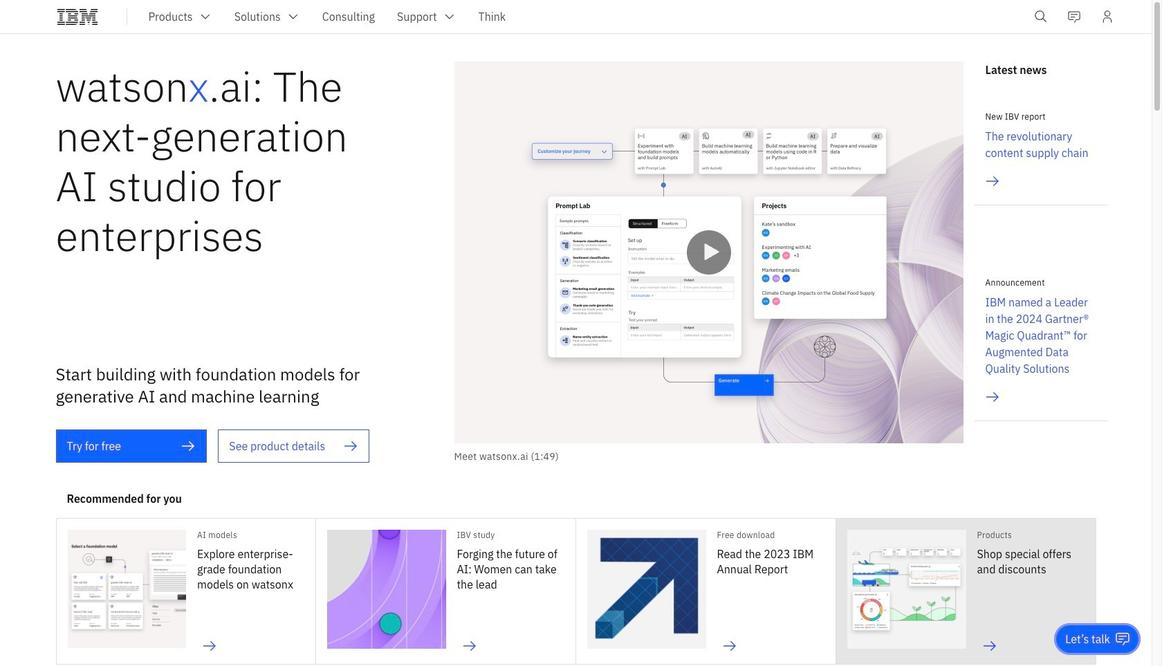 Task type: locate. For each thing, give the bounding box(es) containing it.
let's talk element
[[1066, 632, 1111, 647]]



